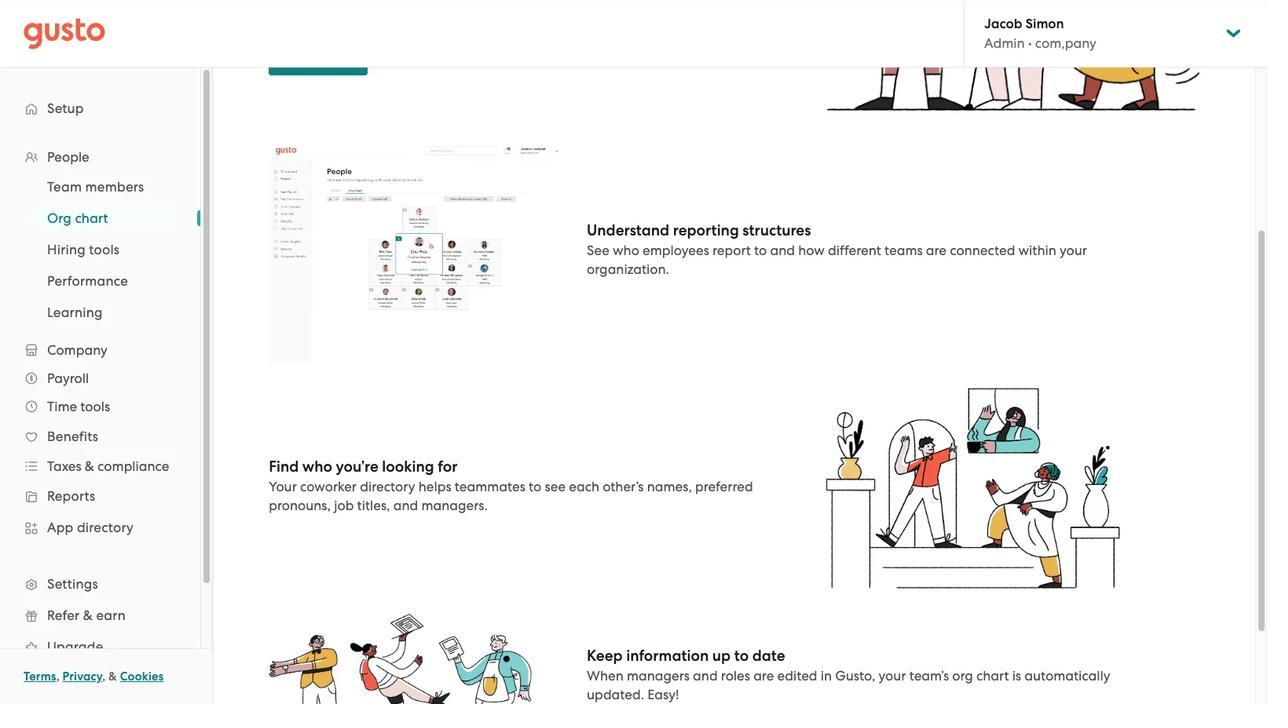 Task type: describe. For each thing, give the bounding box(es) containing it.
taxes
[[47, 459, 81, 475]]

titles,
[[357, 498, 390, 514]]

tools for hiring tools
[[89, 242, 120, 258]]

app
[[47, 520, 73, 536]]

privacy
[[63, 670, 102, 684]]

find
[[269, 458, 299, 476]]

names,
[[647, 479, 692, 495]]

to inside understand reporting structures see who employees report to and how different teams are connected within your organization.
[[754, 243, 767, 259]]

reports link
[[16, 482, 185, 511]]

performance link
[[28, 267, 185, 295]]

settings link
[[16, 570, 185, 599]]

keep
[[587, 648, 623, 666]]

keep information up to date when managers and roles are edited in gusto, your team's org chart is automatically updated. easy!
[[587, 648, 1110, 703]]

other's
[[603, 479, 644, 495]]

benefits
[[47, 429, 98, 445]]

learning link
[[28, 299, 185, 327]]

easy!
[[648, 688, 679, 703]]

coworker
[[300, 479, 357, 495]]

hiring
[[47, 242, 86, 258]]

terms
[[24, 670, 56, 684]]

find who you're looking for your coworker directory helps teammates to see each other's names, preferred pronouns, job titles, and managers.
[[269, 458, 753, 514]]

org
[[47, 211, 72, 226]]

people button
[[16, 143, 185, 171]]

preferred
[[695, 479, 753, 495]]

looking
[[382, 458, 434, 476]]

different
[[828, 243, 881, 259]]

settings
[[47, 577, 98, 592]]

terms link
[[24, 670, 56, 684]]

chart inside gusto navigation element
[[75, 211, 108, 226]]

members
[[85, 179, 144, 195]]

gusto navigation element
[[0, 68, 200, 705]]

within
[[1019, 243, 1057, 259]]

your inside understand reporting structures see who employees report to and how different teams are connected within your organization.
[[1060, 243, 1087, 259]]

updated.
[[587, 688, 644, 703]]

simon
[[1026, 16, 1064, 32]]

setup link
[[16, 94, 185, 123]]

your inside keep information up to date when managers and roles are edited in gusto, your team's org chart is automatically updated. easy!
[[879, 669, 906, 685]]

earn
[[96, 608, 126, 624]]

each
[[569, 479, 599, 495]]

team members
[[47, 179, 144, 195]]

connected
[[950, 243, 1015, 259]]

in
[[821, 669, 832, 685]]

learning
[[47, 305, 103, 321]]

directory inside "link"
[[77, 520, 134, 536]]

managers
[[627, 669, 690, 685]]

jacob
[[984, 16, 1022, 32]]

see
[[545, 479, 566, 495]]

payroll button
[[16, 365, 185, 393]]

refer & earn link
[[16, 602, 185, 630]]

see
[[587, 243, 610, 259]]

payroll
[[47, 371, 89, 387]]

who inside understand reporting structures see who employees report to and how different teams are connected within your organization.
[[613, 243, 639, 259]]

when
[[587, 669, 624, 685]]

understand
[[587, 222, 670, 240]]

org chart link
[[28, 204, 185, 233]]

•
[[1028, 35, 1032, 51]]

taxes & compliance button
[[16, 453, 185, 481]]

roles
[[721, 669, 750, 685]]

teammates
[[455, 479, 525, 495]]

are inside understand reporting structures see who employees report to and how different teams are connected within your organization.
[[926, 243, 947, 259]]

team
[[47, 179, 82, 195]]

cookies
[[120, 670, 164, 684]]

company
[[47, 343, 107, 358]]

teams
[[885, 243, 923, 259]]



Task type: locate. For each thing, give the bounding box(es) containing it.
hiring tools
[[47, 242, 120, 258]]

1 vertical spatial to
[[529, 479, 542, 495]]

your left team's
[[879, 669, 906, 685]]

chart inside keep information up to date when managers and roles are edited in gusto, your team's org chart is automatically updated. easy!
[[977, 669, 1009, 685]]

setup
[[47, 101, 84, 116]]

you're
[[336, 458, 379, 476]]

privacy link
[[63, 670, 102, 684]]

understand reporting structures see who employees report to and how different teams are connected within your organization.
[[587, 222, 1087, 278]]

to inside find who you're looking for your coworker directory helps teammates to see each other's names, preferred pronouns, job titles, and managers.
[[529, 479, 542, 495]]

1 horizontal spatial are
[[926, 243, 947, 259]]

reports
[[47, 489, 95, 504]]

& inside dropdown button
[[85, 459, 94, 475]]

directory
[[360, 479, 415, 495], [77, 520, 134, 536]]

chart left is
[[977, 669, 1009, 685]]

performance
[[47, 273, 128, 289]]

0 horizontal spatial ,
[[56, 670, 60, 684]]

helps
[[419, 479, 451, 495]]

1 vertical spatial and
[[393, 498, 418, 514]]

1 horizontal spatial to
[[734, 648, 749, 666]]

who inside find who you're looking for your coworker directory helps teammates to see each other's names, preferred pronouns, job titles, and managers.
[[302, 458, 332, 476]]

& right taxes
[[85, 459, 94, 475]]

time tools
[[47, 399, 110, 415]]

time
[[47, 399, 77, 415]]

organization.
[[587, 262, 669, 278]]

0 vertical spatial &
[[85, 459, 94, 475]]

people
[[47, 149, 89, 165]]

0 vertical spatial and
[[770, 243, 795, 259]]

app directory
[[47, 520, 134, 536]]

1 horizontal spatial ,
[[102, 670, 106, 684]]

time tools button
[[16, 393, 185, 421]]

compliance
[[98, 459, 169, 475]]

report
[[713, 243, 751, 259]]

1 vertical spatial are
[[754, 669, 774, 685]]

terms , privacy , & cookies
[[24, 670, 164, 684]]

list
[[0, 143, 200, 695], [0, 171, 200, 328]]

and inside understand reporting structures see who employees report to and how different teams are connected within your organization.
[[770, 243, 795, 259]]

app directory link
[[16, 514, 185, 542]]

1 vertical spatial tools
[[80, 399, 110, 415]]

0 horizontal spatial directory
[[77, 520, 134, 536]]

to left see
[[529, 479, 542, 495]]

are inside keep information up to date when managers and roles are edited in gusto, your team's org chart is automatically updated. easy!
[[754, 669, 774, 685]]

chart down team members
[[75, 211, 108, 226]]

home image
[[24, 18, 105, 49]]

job
[[334, 498, 354, 514]]

org chart
[[47, 211, 108, 226]]

1 vertical spatial &
[[83, 608, 93, 624]]

are right teams
[[926, 243, 947, 259]]

company button
[[16, 336, 185, 365]]

tools
[[89, 242, 120, 258], [80, 399, 110, 415]]

chart
[[75, 211, 108, 226], [977, 669, 1009, 685]]

0 vertical spatial who
[[613, 243, 639, 259]]

2 vertical spatial and
[[693, 669, 718, 685]]

are down date
[[754, 669, 774, 685]]

are
[[926, 243, 947, 259], [754, 669, 774, 685]]

0 vertical spatial directory
[[360, 479, 415, 495]]

upgrade
[[47, 640, 103, 655]]

1 vertical spatial who
[[302, 458, 332, 476]]

reporting
[[673, 222, 739, 240]]

directory up titles,
[[360, 479, 415, 495]]

and inside find who you're looking for your coworker directory helps teammates to see each other's names, preferred pronouns, job titles, and managers.
[[393, 498, 418, 514]]

to down structures
[[754, 243, 767, 259]]

cookies button
[[120, 668, 164, 687]]

&
[[85, 459, 94, 475], [83, 608, 93, 624], [108, 670, 117, 684]]

, down upgrade link
[[102, 670, 106, 684]]

2 vertical spatial &
[[108, 670, 117, 684]]

1 horizontal spatial your
[[1060, 243, 1087, 259]]

0 vertical spatial your
[[1060, 243, 1087, 259]]

edited
[[777, 669, 818, 685]]

& left the "cookies" button
[[108, 670, 117, 684]]

and down up
[[693, 669, 718, 685]]

list containing team members
[[0, 171, 200, 328]]

list containing people
[[0, 143, 200, 695]]

0 horizontal spatial who
[[302, 458, 332, 476]]

1 list from the top
[[0, 143, 200, 695]]

0 horizontal spatial and
[[393, 498, 418, 514]]

information
[[626, 648, 709, 666]]

0 vertical spatial tools
[[89, 242, 120, 258]]

and right titles,
[[393, 498, 418, 514]]

& left earn
[[83, 608, 93, 624]]

directory down reports link
[[77, 520, 134, 536]]

directory inside find who you're looking for your coworker directory helps teammates to see each other's names, preferred pronouns, job titles, and managers.
[[360, 479, 415, 495]]

1 vertical spatial your
[[879, 669, 906, 685]]

0 vertical spatial chart
[[75, 211, 108, 226]]

,
[[56, 670, 60, 684], [102, 670, 106, 684]]

admin
[[984, 35, 1025, 51]]

for
[[438, 458, 458, 476]]

0 horizontal spatial chart
[[75, 211, 108, 226]]

taxes & compliance
[[47, 459, 169, 475]]

your right within
[[1060, 243, 1087, 259]]

1 horizontal spatial directory
[[360, 479, 415, 495]]

up
[[712, 648, 731, 666]]

, left privacy at the bottom left of page
[[56, 670, 60, 684]]

to inside keep information up to date when managers and roles are edited in gusto, your team's org chart is automatically updated. easy!
[[734, 648, 749, 666]]

2 list from the top
[[0, 171, 200, 328]]

1 vertical spatial chart
[[977, 669, 1009, 685]]

managers.
[[421, 498, 488, 514]]

who
[[613, 243, 639, 259], [302, 458, 332, 476]]

to
[[754, 243, 767, 259], [529, 479, 542, 495], [734, 648, 749, 666]]

refer
[[47, 608, 80, 624]]

com,pany
[[1035, 35, 1097, 51]]

jacob simon admin • com,pany
[[984, 16, 1097, 51]]

tools down "org chart" link
[[89, 242, 120, 258]]

1 vertical spatial directory
[[77, 520, 134, 536]]

2 horizontal spatial to
[[754, 243, 767, 259]]

tools for time tools
[[80, 399, 110, 415]]

1 horizontal spatial who
[[613, 243, 639, 259]]

1 horizontal spatial chart
[[977, 669, 1009, 685]]

& for compliance
[[85, 459, 94, 475]]

benefits link
[[16, 423, 185, 451]]

and inside keep information up to date when managers and roles are edited in gusto, your team's org chart is automatically updated. easy!
[[693, 669, 718, 685]]

automatically
[[1025, 669, 1110, 685]]

2 vertical spatial to
[[734, 648, 749, 666]]

0 vertical spatial are
[[926, 243, 947, 259]]

& for earn
[[83, 608, 93, 624]]

1 horizontal spatial and
[[693, 669, 718, 685]]

to right up
[[734, 648, 749, 666]]

is
[[1012, 669, 1021, 685]]

your
[[1060, 243, 1087, 259], [879, 669, 906, 685]]

who up the organization.
[[613, 243, 639, 259]]

0 horizontal spatial your
[[879, 669, 906, 685]]

refer & earn
[[47, 608, 126, 624]]

team members link
[[28, 173, 185, 201]]

your
[[269, 479, 297, 495]]

hiring tools link
[[28, 236, 185, 264]]

structures
[[743, 222, 811, 240]]

and down structures
[[770, 243, 795, 259]]

gusto,
[[835, 669, 876, 685]]

employees
[[643, 243, 709, 259]]

0 horizontal spatial to
[[529, 479, 542, 495]]

how
[[798, 243, 825, 259]]

2 , from the left
[[102, 670, 106, 684]]

team's
[[910, 669, 949, 685]]

org chart screen image
[[269, 143, 563, 363]]

tools inside dropdown button
[[80, 399, 110, 415]]

0 vertical spatial to
[[754, 243, 767, 259]]

tools down payroll dropdown button
[[80, 399, 110, 415]]

org
[[952, 669, 973, 685]]

1 , from the left
[[56, 670, 60, 684]]

pronouns,
[[269, 498, 331, 514]]

who up coworker
[[302, 458, 332, 476]]

0 horizontal spatial are
[[754, 669, 774, 685]]

date
[[752, 648, 785, 666]]

2 horizontal spatial and
[[770, 243, 795, 259]]

upgrade link
[[16, 633, 185, 662]]



Task type: vqa. For each thing, say whether or not it's contained in the screenshot.
2nd , from left
yes



